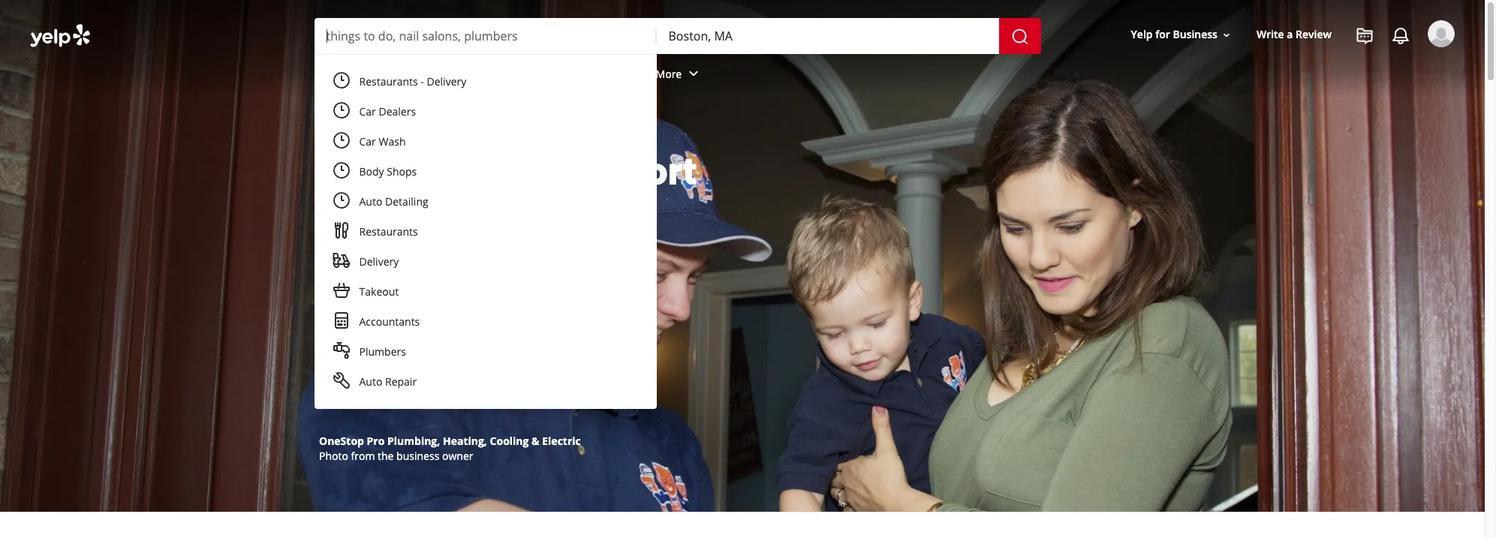 Task type: describe. For each thing, give the bounding box(es) containing it.
home services link
[[416, 54, 533, 98]]

business inside onestop pro plumbing, heating, cooling & electric photo from the business owner
[[396, 449, 439, 463]]

0 vertical spatial a
[[1287, 27, 1293, 42]]

1 select slide image from the top
[[318, 146, 326, 213]]

onestop pro plumbing, heating, cooling & electric link
[[319, 434, 581, 448]]

&
[[532, 434, 539, 448]]

car wash link
[[323, 127, 647, 157]]

gift
[[423, 147, 485, 197]]

takeout link
[[323, 277, 647, 307]]

restaurants - delivery
[[359, 74, 466, 89]]

notifications image
[[1392, 27, 1410, 45]]

owner inside onestop pro plumbing, heating, cooling & electric photo from the business owner
[[442, 449, 473, 463]]

car dealers
[[359, 104, 416, 119]]

more link
[[644, 54, 715, 98]]

body shops link
[[323, 157, 647, 187]]

24 auto repair v2 image
[[332, 372, 350, 390]]

24 shopping v2 image
[[332, 282, 350, 300]]

-
[[421, 74, 424, 89]]

the inside onestop pro plumbing, heating, cooling & electric photo from the business owner
[[378, 449, 394, 463]]

for
[[1155, 27, 1170, 42]]

business
[[1173, 27, 1218, 42]]

24 food v2 image
[[332, 222, 350, 240]]

car wash
[[359, 134, 406, 149]]

yelp
[[1131, 27, 1153, 42]]

auto repair
[[359, 375, 417, 389]]

accountants link
[[323, 307, 647, 337]]

electric
[[542, 434, 581, 448]]

0 vertical spatial restaurants link
[[312, 54, 416, 98]]

none field near
[[668, 28, 987, 44]]

business inside progressive cleaning photo from the business owner
[[396, 449, 439, 463]]

body shops
[[359, 164, 417, 179]]

dial
[[349, 147, 420, 197]]

hvac link
[[349, 212, 455, 248]]

Near text field
[[668, 28, 987, 44]]

repair
[[385, 375, 417, 389]]

up
[[427, 147, 475, 197]]

accountants
[[359, 315, 420, 329]]

Find text field
[[326, 28, 644, 44]]

photo inside onestop pro plumbing, heating, cooling & electric photo from the business owner
[[319, 449, 348, 463]]

brad k. image
[[1428, 20, 1455, 47]]

shops
[[387, 164, 417, 179]]

delivery link
[[323, 247, 647, 277]]

progressive
[[319, 434, 380, 448]]

1 horizontal spatial delivery
[[427, 74, 466, 89]]

yelp for business
[[1131, 27, 1218, 42]]

24 search v2 image
[[373, 263, 391, 281]]

plumbers
[[359, 345, 406, 359]]

write a review link
[[1251, 21, 1338, 48]]

plumbing,
[[387, 434, 440, 448]]

home services
[[428, 67, 500, 81]]

home for home services
[[428, 67, 457, 81]]

auto repair link
[[323, 367, 647, 397]]

owner inside progressive cleaning photo from the business owner
[[442, 449, 473, 463]]

home cleaner link
[[349, 254, 504, 290]]

the inside progressive cleaning photo from the business owner
[[378, 449, 394, 463]]

search image
[[1011, 27, 1029, 45]]

wash
[[379, 134, 406, 149]]

16 chevron down v2 image
[[1221, 29, 1233, 41]]

cleaning
[[382, 434, 428, 448]]



Task type: vqa. For each thing, say whether or not it's contained in the screenshot.
topmost Delivery
yes



Task type: locate. For each thing, give the bounding box(es) containing it.
restaurants link up cleaner
[[323, 217, 647, 247]]

auto for auto detailing
[[359, 194, 382, 209]]

a right of
[[535, 147, 559, 197]]

from
[[351, 449, 375, 463], [351, 449, 375, 463]]

restaurants inside business categories element
[[324, 67, 383, 81]]

2 24 clock v2 image from the top
[[332, 192, 350, 210]]

restaurants up the car dealers
[[359, 74, 418, 89]]

home right '-'
[[428, 67, 457, 81]]

3 24 clock v2 image from the top
[[332, 162, 350, 180]]

1 vertical spatial restaurants link
[[323, 217, 647, 247]]

1 24 clock v2 image from the top
[[332, 102, 350, 120]]

24 clock v2 image inside 'restaurants - delivery' link
[[332, 72, 350, 90]]

24 clock v2 image left the car dealers
[[332, 102, 350, 120]]

24 clock v2 image for auto
[[332, 192, 350, 210]]

24 plumbers v2 image
[[332, 342, 350, 360]]

restaurants - delivery link
[[323, 67, 647, 97]]

0 vertical spatial home
[[428, 67, 457, 81]]

24 clock v2 image left car wash
[[332, 132, 350, 150]]

2 car from the top
[[359, 134, 376, 149]]

0 horizontal spatial delivery
[[359, 254, 399, 269]]

2 24 clock v2 image from the top
[[332, 132, 350, 150]]

business categories element
[[312, 54, 1455, 98]]

0 vertical spatial delivery
[[427, 74, 466, 89]]

2 auto from the top
[[359, 375, 382, 389]]

car for car wash
[[359, 134, 376, 149]]

body
[[359, 164, 384, 179]]

owner
[[442, 449, 473, 463], [442, 449, 473, 463]]

the
[[483, 147, 543, 197], [378, 449, 394, 463], [378, 449, 394, 463]]

24 clock v2 image for car dealers
[[332, 102, 350, 120]]

1 vertical spatial 24 clock v2 image
[[332, 192, 350, 210]]

restaurants link up the car dealers
[[312, 54, 416, 98]]

24 delivery v2 image
[[332, 252, 350, 270]]

a inside the gift of a clean home
[[535, 147, 559, 197]]

24 clock v2 image left body
[[332, 162, 350, 180]]

1 vertical spatial auto
[[359, 375, 382, 389]]

photo inside progressive cleaning photo from the business owner
[[319, 449, 348, 463]]

1 vertical spatial 24 clock v2 image
[[332, 132, 350, 150]]

2 vertical spatial 24 clock v2 image
[[332, 162, 350, 180]]

progressive cleaning photo from the business owner
[[319, 434, 473, 463]]

onestop pro plumbing, heating, cooling & electric photo from the business owner
[[319, 434, 581, 463]]

hvac
[[397, 221, 431, 238]]

0 vertical spatial car
[[359, 104, 376, 119]]

car for car dealers
[[359, 104, 376, 119]]

1 car from the top
[[359, 104, 376, 119]]

projects image
[[1356, 27, 1374, 45]]

auto for auto repair
[[359, 375, 382, 389]]

24 clock v2 image for body shops
[[332, 162, 350, 180]]

1 vertical spatial select slide image
[[318, 220, 326, 287]]

review
[[1296, 27, 1332, 42]]

home
[[349, 189, 455, 239]]

24 clock v2 image for restaurants
[[332, 72, 350, 90]]

1 horizontal spatial a
[[1287, 27, 1293, 42]]

0 vertical spatial auto
[[359, 194, 382, 209]]

24 clock v2 image left 24 chevron down v2 icon
[[332, 72, 350, 90]]

write a review
[[1257, 27, 1332, 42]]

pro
[[367, 434, 385, 448]]

services
[[460, 67, 500, 81]]

select slide image left 24 delivery v2 "image" at the left
[[318, 220, 326, 287]]

heating,
[[443, 434, 487, 448]]

24 clock v2 image inside body shops "link"
[[332, 162, 350, 180]]

auto right the 24 auto repair v2 image
[[359, 375, 382, 389]]

1 auto from the top
[[359, 194, 382, 209]]

restaurants link
[[312, 54, 416, 98], [323, 217, 647, 247]]

24 chevron down v2 image
[[685, 65, 703, 83]]

car dealers link
[[323, 97, 647, 127]]

24 clock v2 image inside car wash link
[[332, 132, 350, 150]]

restaurants down auto detailing
[[359, 224, 418, 239]]

  text field
[[326, 28, 644, 44]]

delivery up takeout
[[359, 254, 399, 269]]

0 vertical spatial select slide image
[[318, 146, 326, 213]]

2 select slide image from the top
[[318, 220, 326, 287]]

0 vertical spatial 24 clock v2 image
[[332, 72, 350, 90]]

detailing
[[385, 194, 428, 209]]

more
[[656, 67, 682, 81]]

progressive cleaning link
[[319, 434, 428, 448]]

the
[[349, 147, 416, 197]]

home
[[428, 67, 457, 81], [397, 263, 433, 280]]

the gift of a clean home
[[349, 147, 668, 239]]

select slide image left body
[[318, 146, 326, 213]]

1 vertical spatial home
[[397, 263, 433, 280]]

user actions element
[[1119, 19, 1476, 111]]

home for home cleaner
[[397, 263, 433, 280]]

restaurants left 24 chevron down v2 icon
[[324, 67, 383, 81]]

1 vertical spatial a
[[535, 147, 559, 197]]

24 clock v2 image up the 24 food v2 icon
[[332, 192, 350, 210]]

select slide image
[[318, 146, 326, 213], [318, 220, 326, 287]]

car
[[359, 104, 376, 119], [359, 134, 376, 149]]

onestop
[[319, 434, 364, 448]]

None search field
[[0, 0, 1485, 433], [314, 18, 1044, 54], [0, 0, 1485, 433], [314, 18, 1044, 54]]

auto
[[359, 194, 382, 209], [359, 375, 382, 389]]

a right write at the right
[[1287, 27, 1293, 42]]

24 accountants v2 image
[[332, 312, 350, 330]]

1 24 clock v2 image from the top
[[332, 72, 350, 90]]

home inside "link"
[[428, 67, 457, 81]]

of
[[492, 147, 527, 197]]

auto inside "link"
[[359, 194, 382, 209]]

a
[[1287, 27, 1293, 42], [535, 147, 559, 197]]

24 chevron down v2 image
[[386, 65, 404, 83]]

24 search v2 image
[[373, 221, 391, 239]]

delivery right '-'
[[427, 74, 466, 89]]

dealers
[[379, 104, 416, 119]]

yelp for business button
[[1125, 21, 1239, 48]]

delivery
[[427, 74, 466, 89], [359, 254, 399, 269]]

1 vertical spatial delivery
[[359, 254, 399, 269]]

24 clock v2 image inside car dealers link
[[332, 102, 350, 120]]

auto detailing link
[[323, 187, 647, 217]]

from inside progressive cleaning photo from the business owner
[[351, 449, 375, 463]]

write
[[1257, 27, 1284, 42]]

dial up the comfort
[[349, 147, 697, 197]]

24 clock v2 image
[[332, 72, 350, 90], [332, 192, 350, 210]]

takeout
[[359, 285, 399, 299]]

24 clock v2 image
[[332, 102, 350, 120], [332, 132, 350, 150], [332, 162, 350, 180]]

24 clock v2 image inside 'auto detailing' "link"
[[332, 192, 350, 210]]

explore banner section banner
[[0, 0, 1485, 512]]

business
[[396, 449, 439, 463], [396, 449, 439, 463]]

car left wash
[[359, 134, 376, 149]]

car left dealers on the top left
[[359, 104, 376, 119]]

plumbers link
[[323, 337, 647, 367]]

from inside onestop pro plumbing, heating, cooling & electric photo from the business owner
[[351, 449, 375, 463]]

1 vertical spatial car
[[359, 134, 376, 149]]

cleaner
[[435, 263, 480, 280]]

auto down body
[[359, 194, 382, 209]]

auto detailing
[[359, 194, 428, 209]]

comfort
[[550, 147, 697, 197]]

24 clock v2 image for car wash
[[332, 132, 350, 150]]

cooling
[[490, 434, 529, 448]]

home right 24 search v2 icon
[[397, 263, 433, 280]]

0 vertical spatial 24 clock v2 image
[[332, 102, 350, 120]]

restaurants
[[324, 67, 383, 81], [359, 74, 418, 89], [359, 224, 418, 239]]

photo
[[319, 449, 348, 463], [319, 449, 348, 463]]

0 horizontal spatial a
[[535, 147, 559, 197]]

home cleaner
[[397, 263, 480, 280]]

clean
[[566, 147, 668, 197]]

None field
[[326, 28, 644, 44], [668, 28, 987, 44], [326, 28, 644, 44]]



